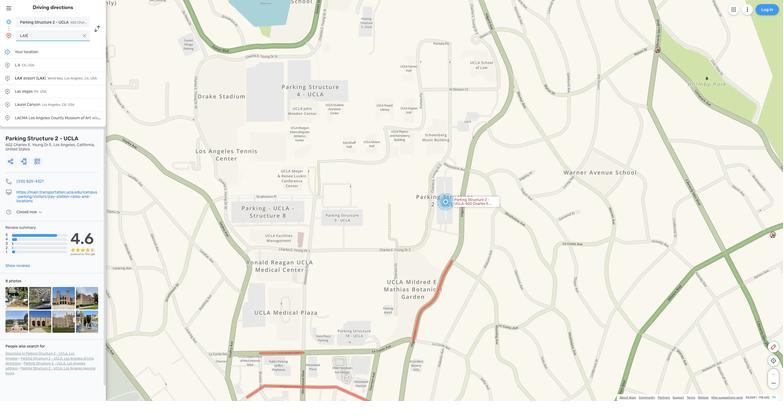 Task type: describe. For each thing, give the bounding box(es) containing it.
driving
[[83, 357, 94, 361]]

locations
[[16, 199, 33, 204]]

- inside parking structure 2 - ucla, los angeles opening hours
[[51, 367, 53, 371]]

structure for parking structure 2 - ucla, los angeles opening hours
[[33, 367, 48, 371]]

e.
[[28, 143, 31, 147]]

2 option from the top
[[0, 72, 106, 85]]

825-
[[26, 179, 35, 184]]

https://main.transportation.ucla.edu/campus -parking/visitors/pay-station-rates-and- locations
[[16, 190, 97, 204]]

parking structure 2 - ucla button
[[16, 16, 90, 27]]

ucla, for address
[[57, 362, 66, 366]]

- inside directions to parking structure 2 - ucla, los angeles
[[56, 352, 58, 356]]

structure for parking structure 2 - ucla 602 charles e. young dr e, los angeles, california, united states
[[27, 135, 54, 142]]

current location image
[[5, 19, 12, 25]]

young
[[32, 143, 43, 147]]

parking for parking structure 2 - ucla, los angeles opening hours
[[21, 367, 32, 371]]

support
[[673, 396, 685, 400]]

zoom in image
[[771, 372, 778, 378]]

4 option from the top
[[0, 98, 106, 111]]

image 7 of parking structure 2 - ucla, los angeles image
[[52, 311, 75, 333]]

1 horizontal spatial directions
[[50, 4, 73, 10]]

ucla, for driving
[[54, 357, 63, 361]]

computer image
[[5, 189, 12, 196]]

e,
[[49, 143, 53, 147]]

parking for parking structure 2 - ucla, los angeles driving directions
[[21, 357, 32, 361]]

2 for parking structure 2 - ucla
[[53, 20, 55, 25]]

how
[[712, 396, 718, 400]]

review
[[5, 226, 18, 230]]

partners link
[[658, 396, 670, 400]]

parking structure 2 - ucla, los angeles opening hours link
[[5, 367, 96, 376]]

closed now button
[[16, 210, 44, 215]]

angeles for parking structure 2 - ucla, los angeles driving directions
[[70, 357, 82, 361]]

los for parking structure 2 - ucla, los angeles opening hours
[[64, 367, 69, 371]]

photos
[[9, 279, 21, 284]]

review summary
[[5, 226, 36, 230]]

- inside button
[[56, 20, 58, 25]]

(310)
[[16, 179, 25, 184]]

about waze community partners support terms notices how suggestions work 34.069 | -118.442
[[620, 396, 770, 400]]

1
[[5, 250, 7, 255]]

structure for parking structure 2 - ucla, los angeles address
[[36, 362, 51, 366]]

people
[[5, 345, 18, 349]]

people also search for
[[5, 345, 45, 349]]

pencil image
[[771, 344, 777, 351]]

clock image
[[5, 209, 12, 216]]

parking structure 2 - ucla, los angeles address
[[5, 362, 85, 371]]

2 inside 5 4 3 2 1
[[5, 246, 8, 251]]

https://main.transportation.ucla.edu/campus
[[16, 190, 97, 195]]

2 for parking structure 2 - ucla, los angeles address
[[52, 362, 54, 366]]

1 vertical spatial location image
[[4, 62, 11, 68]]

call image
[[5, 178, 12, 185]]

3
[[5, 242, 8, 246]]

support link
[[673, 396, 685, 400]]

station-
[[57, 195, 71, 199]]

(310) 825-4321
[[16, 179, 44, 184]]

- right |
[[758, 396, 760, 400]]

ucla for parking structure 2 - ucla
[[59, 20, 69, 25]]

show
[[5, 264, 15, 268]]

united
[[5, 147, 17, 152]]

x image
[[82, 33, 87, 38]]

parking inside directions to parking structure 2 - ucla, los angeles
[[26, 352, 37, 356]]

parking for parking structure 2 - ucla
[[20, 20, 34, 25]]

directions to parking structure 2 - ucla, los angeles link
[[5, 352, 74, 361]]

image 2 of parking structure 2 - ucla, los angeles image
[[29, 287, 51, 310]]

recenter image
[[4, 49, 11, 55]]

dr
[[44, 143, 48, 147]]

image 5 of parking structure 2 - ucla, los angeles image
[[5, 311, 28, 333]]

closed now
[[16, 210, 37, 215]]

image 8 of parking structure 2 - ucla, los angeles image
[[76, 311, 98, 333]]

driving
[[33, 4, 49, 10]]

image 6 of parking structure 2 - ucla, los angeles image
[[29, 311, 51, 333]]

- inside parking structure 2 - ucla 602 charles e. young dr e, los angeles, california, united states
[[60, 135, 62, 142]]

parking/visitors/pay-
[[18, 195, 57, 199]]

602
[[5, 143, 13, 147]]

about
[[620, 396, 629, 400]]

los for parking structure 2 - ucla, los angeles address
[[67, 362, 72, 366]]

118.442
[[760, 396, 770, 400]]

- inside parking structure 2 - ucla, los angeles address
[[54, 362, 56, 366]]

terms link
[[687, 396, 696, 400]]

structure inside directions to parking structure 2 - ucla, los angeles
[[38, 352, 53, 356]]

4.6
[[70, 230, 94, 248]]

5 option from the top
[[0, 111, 106, 125]]

parking for parking structure 2 - ucla, los angeles address
[[24, 362, 35, 366]]

directions to parking structure 2 - ucla, los angeles
[[5, 352, 74, 361]]

los for parking structure 2 - ucla, los angeles driving directions
[[64, 357, 69, 361]]



Task type: locate. For each thing, give the bounding box(es) containing it.
structure for parking structure 2 - ucla, los angeles driving directions
[[33, 357, 48, 361]]

location image down current location icon
[[5, 32, 12, 39]]

suggestions
[[719, 396, 736, 400]]

ucla, up parking structure 2 - ucla, los angeles opening hours link
[[54, 357, 63, 361]]

to
[[22, 352, 25, 356]]

0 vertical spatial directions
[[50, 4, 73, 10]]

2
[[53, 20, 55, 25], [55, 135, 58, 142], [5, 246, 8, 251], [54, 352, 56, 356], [49, 357, 51, 361], [52, 362, 54, 366], [49, 367, 50, 371]]

parking structure 2 - ucla, los angeles address link
[[5, 362, 85, 371]]

directions inside parking structure 2 - ucla, los angeles driving directions
[[5, 362, 21, 366]]

image 1 of parking structure 2 - ucla, los angeles image
[[5, 287, 28, 310]]

directions
[[50, 4, 73, 10], [5, 362, 21, 366]]

- up choose destination text box
[[56, 20, 58, 25]]

angeles left driving
[[70, 357, 82, 361]]

structure for parking structure 2 - ucla
[[35, 20, 52, 25]]

structure down directions to parking structure 2 - ucla, los angeles
[[36, 362, 51, 366]]

-
[[56, 20, 58, 25], [60, 135, 62, 142], [16, 195, 18, 199], [56, 352, 58, 356], [51, 357, 53, 361], [54, 362, 56, 366], [51, 367, 53, 371], [758, 396, 760, 400]]

hours
[[5, 372, 14, 376]]

0 horizontal spatial directions
[[5, 362, 21, 366]]

los
[[53, 143, 60, 147], [69, 352, 74, 356], [64, 357, 69, 361], [67, 362, 72, 366], [64, 367, 69, 371]]

- inside parking structure 2 - ucla, los angeles driving directions
[[51, 357, 53, 361]]

image 4 of parking structure 2 - ucla, los angeles image
[[76, 287, 98, 310]]

4
[[5, 237, 8, 242]]

location image
[[5, 32, 12, 39], [4, 62, 11, 68]]

summary
[[19, 226, 36, 230]]

parking for parking structure 2 - ucla 602 charles e. young dr e, los angeles, california, united states
[[5, 135, 26, 142]]

how suggestions work link
[[712, 396, 744, 400]]

los up parking structure 2 - ucla, los angeles opening hours link
[[67, 362, 72, 366]]

now
[[30, 210, 37, 215]]

angeles,
[[61, 143, 76, 147]]

ucla, inside parking structure 2 - ucla, los angeles opening hours
[[54, 367, 63, 371]]

zoom out image
[[771, 380, 778, 387]]

- up parking structure 2 - ucla, los angeles driving directions on the left bottom of page
[[56, 352, 58, 356]]

structure inside button
[[35, 20, 52, 25]]

los inside parking structure 2 - ucla, los angeles opening hours
[[64, 367, 69, 371]]

1 vertical spatial ucla
[[64, 135, 78, 142]]

california,
[[77, 143, 95, 147]]

partners
[[658, 396, 670, 400]]

structure down driving
[[35, 20, 52, 25]]

terms
[[687, 396, 696, 400]]

2 inside parking structure 2 - ucla, los angeles address
[[52, 362, 54, 366]]

ucla, for opening
[[54, 367, 63, 371]]

community
[[639, 396, 656, 400]]

angeles
[[5, 357, 18, 361], [70, 357, 82, 361], [73, 362, 85, 366], [70, 367, 82, 371]]

los right e,
[[53, 143, 60, 147]]

3 location image from the top
[[4, 101, 11, 108]]

2 location image from the top
[[4, 88, 11, 95]]

8 photos
[[5, 279, 21, 284]]

structure down "for"
[[38, 352, 53, 356]]

rates-
[[71, 195, 82, 199]]

image 3 of parking structure 2 - ucla, los angeles image
[[52, 287, 75, 310]]

ucla, inside parking structure 2 - ucla, los angeles address
[[57, 362, 66, 366]]

location image for fourth option
[[4, 101, 11, 108]]

- right computer icon
[[16, 195, 18, 199]]

1 location image from the top
[[4, 75, 11, 82]]

parking structure 2 - ucla, los angeles driving directions link
[[5, 357, 94, 366]]

link image
[[772, 396, 777, 400]]

location image for first option from the bottom of the page
[[4, 115, 11, 121]]

list box
[[0, 46, 106, 127]]

parking inside parking structure 2 - ucla, los angeles driving directions
[[21, 357, 32, 361]]

location image for 3rd option
[[4, 88, 11, 95]]

parking inside parking structure 2 - ucla, los angeles opening hours
[[21, 367, 32, 371]]

angeles down directions
[[5, 357, 18, 361]]

(310) 825-4321 link
[[16, 179, 44, 184]]

2 inside parking structure 2 - ucla, los angeles driving directions
[[49, 357, 51, 361]]

angeles inside directions to parking structure 2 - ucla, los angeles
[[5, 357, 18, 361]]

structure up young
[[27, 135, 54, 142]]

0 vertical spatial location image
[[5, 32, 12, 39]]

los down parking structure 2 - ucla, los angeles driving directions on the left bottom of page
[[64, 367, 69, 371]]

|
[[757, 396, 757, 400]]

ucla, up parking structure 2 - ucla, los angeles opening hours
[[57, 362, 66, 366]]

angeles inside parking structure 2 - ucla, los angeles driving directions
[[70, 357, 82, 361]]

search
[[27, 345, 39, 349]]

charles
[[13, 143, 27, 147]]

1 option from the top
[[0, 59, 106, 72]]

ucla, up parking structure 2 - ucla, los angeles driving directions on the left bottom of page
[[59, 352, 68, 356]]

- down parking structure 2 - ucla, los angeles driving directions on the left bottom of page
[[51, 367, 53, 371]]

los inside parking structure 2 - ucla 602 charles e. young dr e, los angeles, california, united states
[[53, 143, 60, 147]]

ucla
[[59, 20, 69, 25], [64, 135, 78, 142]]

driving directions
[[33, 4, 73, 10]]

- up angeles,
[[60, 135, 62, 142]]

ucla up choose destination text box
[[59, 20, 69, 25]]

community link
[[639, 396, 656, 400]]

reviews
[[16, 264, 30, 268]]

2 inside parking structure 2 - ucla 602 charles e. young dr e, los angeles, california, united states
[[55, 135, 58, 142]]

parking
[[20, 20, 34, 25], [5, 135, 26, 142], [26, 352, 37, 356], [21, 357, 32, 361], [24, 362, 35, 366], [21, 367, 32, 371]]

ucla,
[[59, 352, 68, 356], [54, 357, 63, 361], [57, 362, 66, 366], [54, 367, 63, 371]]

structure down parking structure 2 - ucla, los angeles driving directions link
[[33, 367, 48, 371]]

waze
[[629, 396, 637, 400]]

angeles left opening
[[70, 367, 82, 371]]

notices link
[[699, 396, 709, 400]]

closed
[[16, 210, 29, 215]]

2 for parking structure 2 - ucla, los angeles opening hours
[[49, 367, 50, 371]]

ucla for parking structure 2 - ucla 602 charles e. young dr e, los angeles, california, united states
[[64, 135, 78, 142]]

parking inside parking structure 2 - ucla button
[[20, 20, 34, 25]]

3 option from the top
[[0, 85, 106, 98]]

structure inside parking structure 2 - ucla, los angeles opening hours
[[33, 367, 48, 371]]

parking structure 2 - ucla 602 charles e. young dr e, los angeles, california, united states
[[5, 135, 95, 152]]

4 location image from the top
[[4, 115, 11, 121]]

ucla, inside directions to parking structure 2 - ucla, los angeles
[[59, 352, 68, 356]]

34.069
[[746, 396, 756, 400]]

structure inside parking structure 2 - ucla, los angeles driving directions
[[33, 357, 48, 361]]

chevron down image
[[37, 210, 44, 215]]

Choose destination text field
[[16, 30, 90, 41]]

work
[[737, 396, 744, 400]]

angeles down driving
[[73, 362, 85, 366]]

parking inside parking structure 2 - ucla, los angeles address
[[24, 362, 35, 366]]

location image
[[4, 75, 11, 82], [4, 88, 11, 95], [4, 101, 11, 108], [4, 115, 11, 121]]

2 for parking structure 2 - ucla, los angeles driving directions
[[49, 357, 51, 361]]

0 vertical spatial ucla
[[59, 20, 69, 25]]

location image down recenter image
[[4, 62, 11, 68]]

ucla up angeles,
[[64, 135, 78, 142]]

5
[[5, 233, 8, 237]]

location image for second option from the top of the page
[[4, 75, 11, 82]]

directions up parking structure 2 - ucla button
[[50, 4, 73, 10]]

notices
[[699, 396, 709, 400]]

2 inside parking structure 2 - ucla, los angeles opening hours
[[49, 367, 50, 371]]

opening
[[83, 367, 96, 371]]

structure up parking structure 2 - ucla, los angeles address
[[33, 357, 48, 361]]

parking structure 2 - ucla, los angeles opening hours
[[5, 367, 96, 376]]

structure inside parking structure 2 - ucla 602 charles e. young dr e, los angeles, california, united states
[[27, 135, 54, 142]]

ucla, inside parking structure 2 - ucla, los angeles driving directions
[[54, 357, 63, 361]]

4321
[[35, 179, 44, 184]]

for
[[40, 345, 45, 349]]

1 vertical spatial directions
[[5, 362, 21, 366]]

ucla, down parking structure 2 - ucla, los angeles driving directions link
[[54, 367, 63, 371]]

parking structure 2 - ucla
[[20, 20, 69, 25]]

los up parking structure 2 - ucla, los angeles opening hours
[[64, 357, 69, 361]]

and-
[[82, 195, 90, 199]]

about waze link
[[620, 396, 637, 400]]

states
[[18, 147, 30, 152]]

5 4 3 2 1
[[5, 233, 8, 255]]

parking structure 2 - ucla, los angeles driving directions
[[5, 357, 94, 366]]

directions
[[5, 352, 21, 356]]

option
[[0, 59, 106, 72], [0, 72, 106, 85], [0, 85, 106, 98], [0, 98, 106, 111], [0, 111, 106, 125]]

- up parking structure 2 - ucla, los angeles opening hours
[[54, 362, 56, 366]]

los inside parking structure 2 - ucla, los angeles address
[[67, 362, 72, 366]]

2 inside directions to parking structure 2 - ucla, los angeles
[[54, 352, 56, 356]]

ucla inside button
[[59, 20, 69, 25]]

angeles for parking structure 2 - ucla, los angeles opening hours
[[70, 367, 82, 371]]

8
[[5, 279, 8, 284]]

parking inside parking structure 2 - ucla 602 charles e. young dr e, los angeles, california, united states
[[5, 135, 26, 142]]

address
[[5, 367, 18, 371]]

- inside https://main.transportation.ucla.edu/campus -parking/visitors/pay-station-rates-and- locations
[[16, 195, 18, 199]]

structure
[[35, 20, 52, 25], [27, 135, 54, 142], [38, 352, 53, 356], [33, 357, 48, 361], [36, 362, 51, 366], [33, 367, 48, 371]]

directions up address
[[5, 362, 21, 366]]

2 inside button
[[53, 20, 55, 25]]

angeles for parking structure 2 - ucla, los angeles address
[[73, 362, 85, 366]]

structure inside parking structure 2 - ucla, los angeles address
[[36, 362, 51, 366]]

https://main.transportation.ucla.edu/campus -parking/visitors/pay-station-rates-and- locations link
[[16, 190, 97, 204]]

2 for parking structure 2 - ucla 602 charles e. young dr e, los angeles, california, united states
[[55, 135, 58, 142]]

- up parking structure 2 - ucla, los angeles address link on the bottom of the page
[[51, 357, 53, 361]]

los inside directions to parking structure 2 - ucla, los angeles
[[69, 352, 74, 356]]

show reviews
[[5, 264, 30, 268]]

also
[[19, 345, 26, 349]]

angeles inside parking structure 2 - ucla, los angeles opening hours
[[70, 367, 82, 371]]

angeles inside parking structure 2 - ucla, los angeles address
[[73, 362, 85, 366]]

los up parking structure 2 - ucla, los angeles driving directions link
[[69, 352, 74, 356]]

ucla inside parking structure 2 - ucla 602 charles e. young dr e, los angeles, california, united states
[[64, 135, 78, 142]]

los inside parking structure 2 - ucla, los angeles driving directions
[[64, 357, 69, 361]]



Task type: vqa. For each thing, say whether or not it's contained in the screenshot.
image 2 of patrick f taylor hall, baton rouge
no



